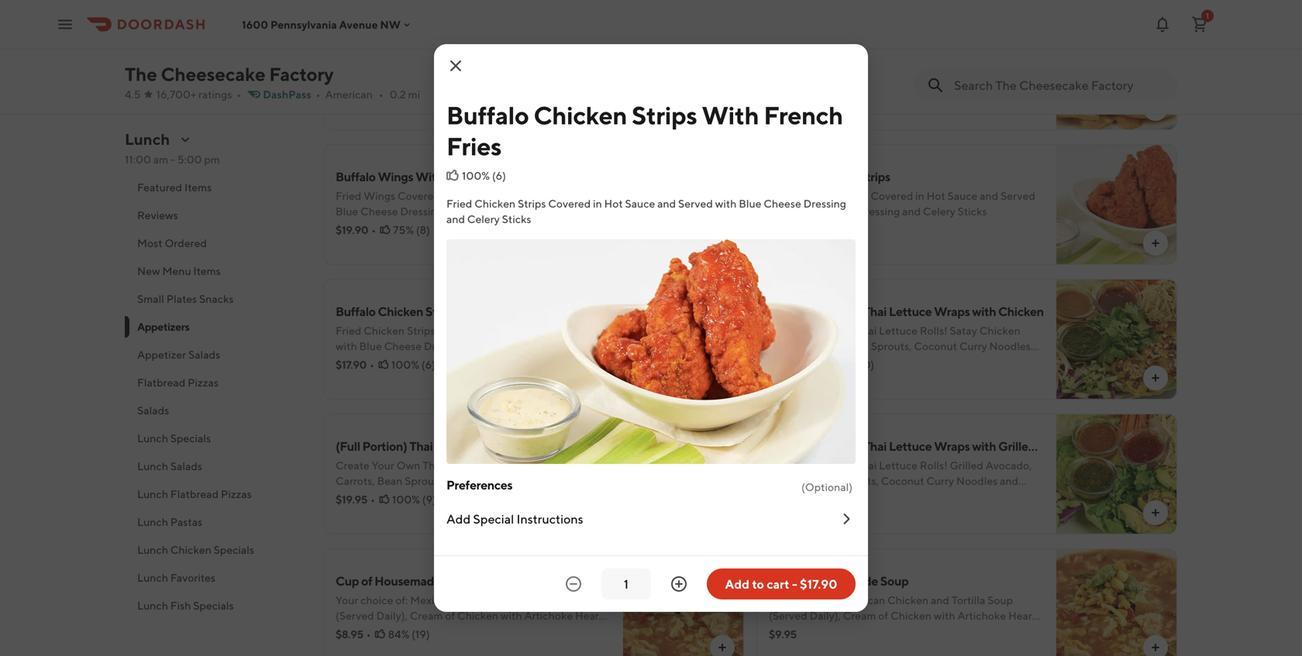 Task type: vqa. For each thing, say whether or not it's contained in the screenshot.
2nd SPROUTS, from left
yes



Task type: describe. For each thing, give the bounding box(es) containing it.
1 items, open order cart image
[[1191, 15, 1209, 34]]

celery inside fried chicken strips covered in hot sauce and served with blue cheese dressing and celery sticks
[[467, 213, 500, 226]]

dressing inside fried chicken strips covered in hot sauce and served with blue cheese dressing and celery sticks
[[804, 197, 846, 210]]

spicy for (smaller portion) thai lettuce wraps with grilled avocado
[[948, 490, 975, 503]]

guacamole, inside "factory nachos with spicy chicken crisp tortilla chips covered with melted cheeses, guacamole, red chile sauce, sour cream, jalapeños, green onions and salsa"
[[769, 70, 828, 83]]

nw
[[380, 18, 401, 31]]

sauce, inside factory nachos crisp tortilla chips covered with melted cheeses, guacamole, red chile sauce, sour cream, jalapeños, green onions and salsa
[[448, 70, 481, 83]]

flatbread inside button
[[137, 376, 185, 389]]

$19.90
[[336, 224, 368, 236]]

add item to cart image for (smaller portion) thai lettuce wraps with chicken
[[1150, 372, 1162, 384]]

add for add to cart - $17.90
[[725, 577, 750, 592]]

housemade for cup
[[375, 574, 441, 589]]

cheeses, inside "factory nachos with spicy chicken crisp tortilla chips covered with melted cheeses, guacamole, red chile sauce, sour cream, jalapeños, green onions and salsa"
[[970, 55, 1015, 67]]

flatbread pizzas button
[[125, 369, 305, 397]]

(8)
[[416, 224, 430, 236]]

fries for buffalo chicken strips with french fries fried chicken strips covered in hot sauce and served with blue cheese dressing and celery sticks
[[530, 304, 557, 319]]

cup of housemade soup your choice of: mexican chicken and tortilla soup (served daily), cream of chicken with artichoke hearts and mushrooms (served daily except friday) or clam chowder (served fridays only)
[[336, 574, 608, 653]]

add to cart - $17.90 button
[[707, 569, 856, 600]]

100% (9)
[[392, 493, 436, 506]]

(6) inside buffalo chicken strips with french fries dialog
[[492, 169, 506, 182]]

sticks inside buffalo chicken strips fried chicken strips covered in hot sauce and served with blue cheese dressing and celery sticks
[[958, 205, 987, 218]]

16,700+ ratings •
[[156, 88, 241, 101]]

buffalo chicken strips with french fries image
[[623, 279, 744, 400]]

add item to cart image for bowl of housemade soup
[[1150, 642, 1162, 654]]

chicken inside fried chicken strips covered in hot sauce and served with blue cheese dressing and celery sticks
[[474, 197, 516, 210]]

sprouts, for (full
[[405, 475, 446, 488]]

portion) for (full portion) thai lettuce wraps with grilled avocado create your own thai lettuce rolls! grilled avocado, carrots, bean sprouts, coconut curry noodles and lettuce leaves with three delicious spicy thai sauces – peanut, sweet red chili and tamarind-cashew
[[362, 439, 407, 454]]

plates
[[166, 293, 197, 305]]

new
[[137, 265, 160, 278]]

and inside factory nachos crisp tortilla chips covered with melted cheeses, guacamole, red chile sauce, sour cream, jalapeños, green onions and salsa
[[407, 86, 425, 98]]

instructions
[[517, 512, 583, 527]]

lunch pastas button
[[125, 509, 305, 536]]

leaves for (smaller
[[810, 490, 844, 503]]

green inside "factory nachos with spicy chicken crisp tortilla chips covered with melted cheeses, guacamole, red chile sauce, sour cream, jalapeños, green onions and salsa"
[[769, 86, 800, 98]]

factory nachos with spicy chicken crisp tortilla chips covered with melted cheeses, guacamole, red chile sauce, sour cream, jalapeños, green onions and salsa
[[769, 34, 1031, 98]]

sauce inside buffalo chicken strips fried chicken strips covered in hot sauce and served with blue cheese dressing and celery sticks
[[948, 190, 978, 202]]

tortilla inside bowl of housemade soup your choice of: mexican chicken and tortilla soup (served daily), cream of chicken with artichoke hearts and mushrooms (served daily except friday) or clam chowder (served fridays only)
[[952, 594, 985, 607]]

• for american • 0.2 mi
[[379, 88, 383, 101]]

1 button
[[1184, 9, 1215, 40]]

green inside factory nachos crisp tortilla chips covered with melted cheeses, guacamole, red chile sauce, sour cream, jalapeños, green onions and salsa
[[336, 86, 367, 98]]

clam for cup of housemade soup
[[579, 625, 605, 638]]

cheese inside buffalo chicken strips with french fries fried chicken strips covered in hot sauce and served with blue cheese dressing and celery sticks
[[384, 340, 422, 353]]

or for bowl of housemade soup
[[1000, 625, 1010, 638]]

featured
[[137, 181, 182, 194]]

except for cup of housemade soup
[[484, 625, 528, 638]]

clam for bowl of housemade soup
[[1012, 625, 1038, 638]]

0 vertical spatial wings
[[378, 169, 413, 184]]

100% for (full portion) thai lettuce wraps with grilled avocado
[[392, 493, 420, 506]]

only) for cup of housemade soup
[[462, 641, 490, 653]]

lunch for lunch chicken specials
[[137, 544, 168, 557]]

chips inside factory nachos crisp tortilla chips covered with melted cheeses, guacamole, red chile sauce, sour cream, jalapeños, green onions and salsa
[[400, 55, 428, 67]]

cart
[[767, 577, 790, 592]]

sweet for (full
[[376, 506, 407, 519]]

pizzas inside button
[[221, 488, 252, 501]]

curry for (smaller portion) thai lettuce wraps with grilled avocado
[[926, 475, 954, 488]]

wraps for (full portion) thai lettuce wraps with grilled avocado create your own thai lettuce rolls! grilled avocado, carrots, bean sprouts, coconut curry noodles and lettuce leaves with three delicious spicy thai sauces – peanut, sweet red chili and tamarind-cashew
[[480, 439, 516, 454]]

notification bell image
[[1153, 15, 1172, 34]]

1 vertical spatial items
[[193, 265, 221, 278]]

specials for chicken
[[214, 544, 254, 557]]

Item Search search field
[[954, 77, 1165, 94]]

the cheesecake factory
[[125, 63, 334, 85]]

lunch salads button
[[125, 453, 305, 481]]

blue inside buffalo chicken strips fried chicken strips covered in hot sauce and served with blue cheese dressing and celery sticks
[[793, 205, 815, 218]]

lunch for lunch
[[125, 130, 170, 148]]

cheese inside fried chicken strips covered in hot sauce and served with blue cheese dressing and celery sticks
[[764, 197, 801, 210]]

hearts for bowl of housemade soup
[[1008, 610, 1041, 622]]

(smaller portion) thai lettuce wraps with grilled avocado create your own thai lettuce rolls! grilled avocado, carrots, bean sprouts, coconut curry noodles and lettuce leaves with three delicious spicy thai sauces – peanut, sweet red chili and tamarind-cashew
[[769, 439, 1086, 519]]

preferences
[[446, 478, 513, 493]]

new menu items button
[[125, 257, 305, 285]]

your inside (full portion) thai lettuce wraps with grilled avocado create your own thai lettuce rolls! grilled avocado, carrots, bean sprouts, coconut curry noodles and lettuce leaves with three delicious spicy thai sauces – peanut, sweet red chili and tamarind-cashew
[[372, 459, 394, 472]]

in inside buffalo chicken strips fried chicken strips covered in hot sauce and served with blue cheese dressing and celery sticks
[[916, 190, 925, 202]]

salads button
[[125, 397, 305, 425]]

covered inside fried chicken strips covered in hot sauce and served with blue cheese dressing and celery sticks
[[548, 197, 591, 210]]

1600
[[242, 18, 268, 31]]

tortilla inside factory nachos crisp tortilla chips covered with melted cheeses, guacamole, red chile sauce, sour cream, jalapeños, green onions and salsa
[[364, 55, 398, 67]]

avocado for (full portion) thai lettuce wraps with grilled avocado
[[584, 439, 632, 454]]

blue inside buffalo wings with french fries fried wings covered in hot sauce and served with blue cheese dressing and celery sticks
[[336, 205, 358, 218]]

(smaller portion) thai lettuce wraps with chicken
[[769, 304, 1044, 319]]

add item to cart image for cup of housemade soup
[[716, 642, 729, 654]]

mushrooms for cup
[[356, 625, 414, 638]]

lunch for lunch favorites
[[137, 572, 168, 584]]

the
[[125, 63, 157, 85]]

sauce, inside "factory nachos with spicy chicken crisp tortilla chips covered with melted cheeses, guacamole, red chile sauce, sour cream, jalapeños, green onions and salsa"
[[881, 70, 914, 83]]

flatbread inside button
[[170, 488, 219, 501]]

melted inside factory nachos crisp tortilla chips covered with melted cheeses, guacamole, red chile sauce, sour cream, jalapeños, green onions and salsa
[[499, 55, 535, 67]]

dressing inside buffalo chicken strips fried chicken strips covered in hot sauce and served with blue cheese dressing and celery sticks
[[857, 205, 900, 218]]

(10)
[[855, 359, 874, 371]]

wraps for (smaller portion) thai lettuce wraps with grilled avocado create your own thai lettuce rolls! grilled avocado, carrots, bean sprouts, coconut curry noodles and lettuce leaves with three delicious spicy thai sauces – peanut, sweet red chili and tamarind-cashew
[[934, 439, 970, 454]]

buffalo chicken strips with french fries dialog
[[434, 44, 868, 612]]

hearts for cup of housemade soup
[[575, 610, 608, 622]]

1
[[1206, 11, 1209, 20]]

sauce inside buffalo wings with french fries fried wings covered in hot sauce and served with blue cheese dressing and celery sticks
[[474, 190, 505, 202]]

chicken inside "factory nachos with spicy chicken crisp tortilla chips covered with melted cheeses, guacamole, red chile sauce, sour cream, jalapeños, green onions and salsa"
[[914, 34, 959, 49]]

red inside (smaller portion) thai lettuce wraps with grilled avocado create your own thai lettuce rolls! grilled avocado, carrots, bean sprouts, coconut curry noodles and lettuce leaves with three delicious spicy thai sauces – peanut, sweet red chili and tamarind-cashew
[[842, 506, 863, 519]]

buffalo for buffalo chicken strips with french fries
[[446, 101, 529, 130]]

crisp inside factory nachos crisp tortilla chips covered with melted cheeses, guacamole, red chile sauce, sour cream, jalapeños, green onions and salsa
[[336, 55, 362, 67]]

mi
[[408, 88, 420, 101]]

avenue
[[339, 18, 378, 31]]

tortilla inside cup of housemade soup your choice of: mexican chicken and tortilla soup (served daily), cream of chicken with artichoke hearts and mushrooms (served daily except friday) or clam chowder (served fridays only)
[[518, 594, 552, 607]]

sticks inside fried chicken strips covered in hot sauce and served with blue cheese dressing and celery sticks
[[502, 213, 531, 226]]

in inside buffalo chicken strips with french fries fried chicken strips covered in hot sauce and served with blue cheese dressing and celery sticks
[[482, 324, 491, 337]]

0 vertical spatial $17.90
[[336, 359, 367, 371]]

lunch chicken specials
[[137, 544, 254, 557]]

and inside "factory nachos with spicy chicken crisp tortilla chips covered with melted cheeses, guacamole, red chile sauce, sour cream, jalapeños, green onions and salsa"
[[840, 86, 859, 98]]

with inside buffalo wings with french fries fried wings covered in hot sauce and served with blue cheese dressing and celery sticks
[[565, 190, 586, 202]]

11:00 am - 5:00 pm
[[125, 153, 220, 166]]

appetizer salads
[[137, 348, 220, 361]]

jalapeños, inside "factory nachos with spicy chicken crisp tortilla chips covered with melted cheeses, guacamole, red chile sauce, sour cream, jalapeños, green onions and salsa"
[[979, 70, 1031, 83]]

100% inside buffalo chicken strips with french fries dialog
[[462, 169, 490, 182]]

snacks
[[199, 293, 234, 305]]

crisp inside "factory nachos with spicy chicken crisp tortilla chips covered with melted cheeses, guacamole, red chile sauce, sour cream, jalapeños, green onions and salsa"
[[769, 55, 795, 67]]

$13.95 •
[[769, 359, 808, 371]]

• for $19.90 •
[[372, 224, 376, 236]]

daily for cup of housemade soup
[[457, 625, 482, 638]]

salsa inside "factory nachos with spicy chicken crisp tortilla chips covered with melted cheeses, guacamole, red chile sauce, sour cream, jalapeños, green onions and salsa"
[[861, 86, 886, 98]]

noodles for (smaller portion) thai lettuce wraps with grilled avocado
[[956, 475, 998, 488]]

lunch pastas
[[137, 516, 202, 529]]

$13.95
[[769, 359, 800, 371]]

dressing inside buffalo wings with french fries fried wings covered in hot sauce and served with blue cheese dressing and celery sticks
[[400, 205, 443, 218]]

add item to cart image for factory nachos with spicy chicken
[[1150, 102, 1162, 115]]

sticks inside buffalo chicken strips with french fries fried chicken strips covered in hot sauce and served with blue cheese dressing and celery sticks
[[524, 340, 554, 353]]

$19.95 •
[[336, 493, 375, 506]]

$19.90 •
[[336, 224, 376, 236]]

own for (smaller
[[830, 459, 854, 472]]

• for $19.95 •
[[371, 493, 375, 506]]

appetizer
[[137, 348, 186, 361]]

75% (8)
[[393, 224, 430, 236]]

84%
[[388, 628, 410, 641]]

1600 pennsylvania avenue nw button
[[242, 18, 413, 31]]

sprouts, for (smaller
[[838, 475, 879, 488]]

jalapeños, inside factory nachos crisp tortilla chips covered with melted cheeses, guacamole, red chile sauce, sour cream, jalapeños, green onions and salsa
[[546, 70, 598, 83]]

chile inside "factory nachos with spicy chicken crisp tortilla chips covered with melted cheeses, guacamole, red chile sauce, sour cream, jalapeños, green onions and salsa"
[[853, 70, 879, 83]]

chips inside "factory nachos with spicy chicken crisp tortilla chips covered with melted cheeses, guacamole, red chile sauce, sour cream, jalapeños, green onions and salsa"
[[833, 55, 862, 67]]

own for (full
[[397, 459, 420, 472]]

buffalo for buffalo chicken strips with french fries fried chicken strips covered in hot sauce and served with blue cheese dressing and celery sticks
[[336, 304, 376, 319]]

add special instructions
[[446, 512, 583, 527]]

• for $13.95 •
[[803, 359, 808, 371]]

with inside cup of housemade soup your choice of: mexican chicken and tortilla soup (served daily), cream of chicken with artichoke hearts and mushrooms (served daily except friday) or clam chowder (served fridays only)
[[501, 610, 522, 622]]

(optional)
[[801, 481, 853, 494]]

75%
[[393, 224, 414, 236]]

covered inside buffalo chicken strips with french fries fried chicken strips covered in hot sauce and served with blue cheese dressing and celery sticks
[[437, 324, 480, 337]]

cheese inside buffalo chicken strips fried chicken strips covered in hot sauce and served with blue cheese dressing and celery sticks
[[817, 205, 855, 218]]

open menu image
[[56, 15, 74, 34]]

pennsylvania
[[270, 18, 337, 31]]

celery inside buffalo wings with french fries fried wings covered in hot sauce and served with blue cheese dressing and celery sticks
[[466, 205, 499, 218]]

cheeses, inside factory nachos crisp tortilla chips covered with melted cheeses, guacamole, red chile sauce, sour cream, jalapeños, green onions and salsa
[[537, 55, 582, 67]]

$17.90 inside button
[[800, 577, 838, 592]]

factory nachos crisp tortilla chips covered with melted cheeses, guacamole, red chile sauce, sour cream, jalapeños, green onions and salsa
[[336, 34, 598, 98]]

dressing inside buffalo chicken strips with french fries fried chicken strips covered in hot sauce and served with blue cheese dressing and celery sticks
[[424, 340, 467, 353]]

rolls! for (smaller
[[920, 459, 948, 472]]

blue inside fried chicken strips covered in hot sauce and served with blue cheese dressing and celery sticks
[[739, 197, 762, 210]]

peanut, for (smaller
[[769, 506, 807, 519]]

lunch favorites
[[137, 572, 215, 584]]

$17.90 •
[[336, 359, 374, 371]]

5:00
[[177, 153, 202, 166]]

16,700+
[[156, 88, 196, 101]]

bowl of housemade soup image
[[1057, 549, 1177, 657]]

new menu items
[[137, 265, 221, 278]]

with inside buffalo chicken strips with french fries fried chicken strips covered in hot sauce and served with blue cheese dressing and celery sticks
[[336, 340, 357, 353]]

(full
[[336, 439, 360, 454]]

with inside buffalo wings with french fries fried wings covered in hot sauce and served with blue cheese dressing and celery sticks
[[416, 169, 443, 184]]

cheesecake
[[161, 63, 265, 85]]

add item to cart image for (smaller portion) thai lettuce wraps with grilled avocado
[[1150, 507, 1162, 519]]

dashpass •
[[263, 88, 321, 101]]

with inside buffalo chicken strips fried chicken strips covered in hot sauce and served with blue cheese dressing and celery sticks
[[769, 205, 790, 218]]

specials for fish
[[193, 600, 234, 612]]

with inside fried chicken strips covered in hot sauce and served with blue cheese dressing and celery sticks
[[715, 197, 737, 210]]

your inside cup of housemade soup your choice of: mexican chicken and tortilla soup (served daily), cream of chicken with artichoke hearts and mushrooms (served daily except friday) or clam chowder (served fridays only)
[[336, 594, 358, 607]]

artichoke for bowl of housemade soup
[[958, 610, 1006, 622]]

avocado, for (full portion) thai lettuce wraps with grilled avocado
[[552, 459, 599, 472]]

add item to cart image for factory nachos
[[716, 102, 729, 115]]

choice for cup
[[361, 594, 393, 607]]

lunch salads
[[137, 460, 202, 473]]

featured items button
[[125, 174, 305, 202]]

sauce inside fried chicken strips covered in hot sauce and served with blue cheese dressing and celery sticks
[[625, 197, 655, 210]]

strips for buffalo chicken strips with french fries fried chicken strips covered in hot sauce and served with blue cheese dressing and celery sticks
[[425, 304, 457, 319]]

hot inside buffalo chicken strips with french fries fried chicken strips covered in hot sauce and served with blue cheese dressing and celery sticks
[[493, 324, 512, 337]]

add item to cart image for buffalo chicken strips with french fries
[[716, 372, 729, 384]]

bowl
[[769, 574, 796, 589]]

bean for (full
[[377, 475, 403, 488]]

lunch fish specials button
[[125, 592, 305, 620]]

wraps for (smaller portion) thai lettuce wraps with chicken
[[934, 304, 970, 319]]

84% (19)
[[388, 628, 430, 641]]

in inside buffalo wings with french fries fried wings covered in hot sauce and served with blue cheese dressing and celery sticks
[[442, 190, 451, 202]]

chicken inside button
[[170, 544, 211, 557]]

in inside fried chicken strips covered in hot sauce and served with blue cheese dressing and celery sticks
[[593, 197, 602, 210]]

100% (6) inside buffalo chicken strips with french fries dialog
[[462, 169, 506, 182]]

with for buffalo chicken strips with french fries
[[702, 101, 759, 130]]

onions inside "factory nachos with spicy chicken crisp tortilla chips covered with melted cheeses, guacamole, red chile sauce, sour cream, jalapeños, green onions and salsa"
[[802, 86, 838, 98]]

cup
[[336, 574, 359, 589]]

factory nachos with spicy chicken image
[[1057, 9, 1177, 130]]

covered inside buffalo wings with french fries fried wings covered in hot sauce and served with blue cheese dressing and celery sticks
[[398, 190, 440, 202]]

decrease quantity by 1 image
[[564, 575, 583, 594]]

red inside "factory nachos with spicy chicken crisp tortilla chips covered with melted cheeses, guacamole, red chile sauce, sour cream, jalapeños, green onions and salsa"
[[830, 70, 851, 83]]

special
[[473, 512, 514, 527]]

cream, inside factory nachos crisp tortilla chips covered with melted cheeses, guacamole, red chile sauce, sour cream, jalapeños, green onions and salsa
[[508, 70, 544, 83]]

cream, inside "factory nachos with spicy chicken crisp tortilla chips covered with melted cheeses, guacamole, red chile sauce, sour cream, jalapeños, green onions and salsa"
[[941, 70, 977, 83]]

avocado, for (smaller portion) thai lettuce wraps with grilled avocado
[[986, 459, 1032, 472]]

lunch for lunch specials
[[137, 432, 168, 445]]

spicy inside "factory nachos with spicy chicken crisp tortilla chips covered with melted cheeses, guacamole, red chile sauce, sour cream, jalapeños, green onions and salsa"
[[882, 34, 912, 49]]

chili for (full
[[432, 506, 455, 519]]

fries inside buffalo wings with french fries fried wings covered in hot sauce and served with blue cheese dressing and celery sticks
[[486, 169, 513, 184]]

chowder for cup
[[336, 641, 381, 653]]

served inside fried chicken strips covered in hot sauce and served with blue cheese dressing and celery sticks
[[678, 197, 713, 210]]

curry for (full portion) thai lettuce wraps with grilled avocado
[[493, 475, 521, 488]]

most ordered button
[[125, 229, 305, 257]]

sauce inside buffalo chicken strips with french fries fried chicken strips covered in hot sauce and served with blue cheese dressing and celery sticks
[[514, 324, 544, 337]]

pastas
[[170, 516, 202, 529]]

cheese inside buffalo wings with french fries fried wings covered in hot sauce and served with blue cheese dressing and celery sticks
[[360, 205, 398, 218]]

factory for factory nachos with spicy chicken
[[769, 34, 810, 49]]

add item to cart image for buffalo wings with french fries
[[716, 237, 729, 250]]

choice for bowl
[[794, 594, 827, 607]]

leaves for (full
[[376, 490, 411, 503]]

lunch fish specials
[[137, 600, 234, 612]]

$8.95 •
[[336, 628, 371, 641]]

buffalo chicken strips image
[[1057, 144, 1177, 265]]

hot inside buffalo chicken strips fried chicken strips covered in hot sauce and served with blue cheese dressing and celery sticks
[[927, 190, 945, 202]]

most
[[137, 237, 162, 250]]

coconut for (smaller
[[881, 475, 924, 488]]

favorites
[[170, 572, 215, 584]]

specials inside lunch specials button
[[170, 432, 211, 445]]

celery inside buffalo chicken strips fried chicken strips covered in hot sauce and served with blue cheese dressing and celery sticks
[[923, 205, 956, 218]]

cashew for (smaller portion) thai lettuce wraps with grilled avocado
[[961, 506, 1001, 519]]

your inside (smaller portion) thai lettuce wraps with grilled avocado create your own thai lettuce rolls! grilled avocado, carrots, bean sprouts, coconut curry noodles and lettuce leaves with three delicious spicy thai sauces – peanut, sweet red chili and tamarind-cashew
[[805, 459, 828, 472]]

featured items
[[137, 181, 212, 194]]

tamarind- for (smaller
[[911, 506, 961, 519]]

bean for (smaller
[[810, 475, 836, 488]]

100% (10)
[[825, 359, 874, 371]]

your inside bowl of housemade soup your choice of: mexican chicken and tortilla soup (served daily), cream of chicken with artichoke hearts and mushrooms (served daily except friday) or clam chowder (served fridays only)
[[769, 594, 792, 607]]

lunch for lunch salads
[[137, 460, 168, 473]]

fried chicken strips covered in hot sauce and served with blue cheese dressing and celery sticks
[[446, 197, 846, 226]]

hot inside buffalo wings with french fries fried wings covered in hot sauce and served with blue cheese dressing and celery sticks
[[454, 190, 472, 202]]

avocado for (smaller portion) thai lettuce wraps with grilled avocado
[[1038, 439, 1086, 454]]

friday) for bowl of housemade soup
[[963, 625, 998, 638]]

0 horizontal spatial (6)
[[422, 359, 436, 371]]



Task type: locate. For each thing, give the bounding box(es) containing it.
specials inside lunch fish specials button
[[193, 600, 234, 612]]

chips up mi
[[400, 55, 428, 67]]

2 nachos from the left
[[812, 34, 854, 49]]

0 horizontal spatial add
[[446, 512, 471, 527]]

1 horizontal spatial onions
[[802, 86, 838, 98]]

2 tamarind- from the left
[[911, 506, 961, 519]]

specials down lunch favorites button
[[193, 600, 234, 612]]

guacamole, up 86%
[[769, 70, 828, 83]]

2 fridays from the left
[[858, 641, 893, 653]]

your up $19.95 • at the bottom left of the page
[[372, 459, 394, 472]]

2 sauces from the left
[[1001, 490, 1036, 503]]

1 friday) from the left
[[530, 625, 564, 638]]

1 horizontal spatial avocado
[[1038, 439, 1086, 454]]

2 only) from the left
[[895, 641, 923, 653]]

1 daily from the left
[[457, 625, 482, 638]]

2 carrots, from the left
[[769, 475, 808, 488]]

choice
[[361, 594, 393, 607], [794, 594, 827, 607]]

1 horizontal spatial melted
[[932, 55, 968, 67]]

2 sweet from the left
[[809, 506, 840, 519]]

0 horizontal spatial chili
[[432, 506, 455, 519]]

1 delicious from the left
[[467, 490, 513, 503]]

1600 pennsylvania avenue nw
[[242, 18, 401, 31]]

0 horizontal spatial guacamole,
[[336, 70, 395, 83]]

french for buffalo chicken strips with french fries fried chicken strips covered in hot sauce and served with blue cheese dressing and celery sticks
[[489, 304, 528, 319]]

0 vertical spatial specials
[[170, 432, 211, 445]]

1 horizontal spatial only)
[[895, 641, 923, 653]]

1 housemade from the left
[[375, 574, 441, 589]]

1 noodles from the left
[[523, 475, 565, 488]]

1 horizontal spatial sauces
[[1001, 490, 1036, 503]]

1 – from the left
[[604, 490, 609, 503]]

2 green from the left
[[769, 86, 800, 98]]

sauce
[[474, 190, 505, 202], [948, 190, 978, 202], [625, 197, 655, 210], [514, 324, 544, 337]]

or inside cup of housemade soup your choice of: mexican chicken and tortilla soup (served daily), cream of chicken with artichoke hearts and mushrooms (served daily except friday) or clam chowder (served fridays only)
[[567, 625, 577, 638]]

housemade up 84% (19)
[[375, 574, 441, 589]]

0 horizontal spatial daily),
[[376, 610, 408, 622]]

mexican for bowl of housemade soup
[[843, 594, 885, 607]]

(smaller portion) thai lettuce wraps with grilled avocado image
[[1057, 414, 1177, 535]]

2 sprouts, from the left
[[838, 475, 879, 488]]

carrots, for (full
[[336, 475, 375, 488]]

chili for (smaller
[[865, 506, 888, 519]]

or for cup of housemade soup
[[567, 625, 577, 638]]

fried inside fried chicken strips covered in hot sauce and served with blue cheese dressing and celery sticks
[[446, 197, 472, 210]]

1 create from the left
[[336, 459, 369, 472]]

lunch flatbread pizzas button
[[125, 481, 305, 509]]

salsa right mi
[[427, 86, 453, 98]]

2 coconut from the left
[[881, 475, 924, 488]]

choice up 84%
[[361, 594, 393, 607]]

own inside (smaller portion) thai lettuce wraps with grilled avocado create your own thai lettuce rolls! grilled avocado, carrots, bean sprouts, coconut curry noodles and lettuce leaves with three delicious spicy thai sauces – peanut, sweet red chili and tamarind-cashew
[[830, 459, 854, 472]]

2 onions from the left
[[802, 86, 838, 98]]

2 sauce, from the left
[[881, 70, 914, 83]]

tamarind-
[[477, 506, 528, 519], [911, 506, 961, 519]]

add item to cart image
[[716, 237, 729, 250], [716, 372, 729, 384], [1150, 507, 1162, 519]]

86% (38)
[[825, 89, 869, 102]]

1 horizontal spatial avocado,
[[986, 459, 1032, 472]]

wings up 75%
[[378, 169, 413, 184]]

- right the am
[[170, 153, 175, 166]]

2 clam from the left
[[1012, 625, 1038, 638]]

sprouts,
[[405, 475, 446, 488], [838, 475, 879, 488]]

–
[[604, 490, 609, 503], [1038, 490, 1043, 503]]

1 vertical spatial 100% (6)
[[391, 359, 436, 371]]

1 horizontal spatial cheeses,
[[970, 55, 1015, 67]]

three right (optional)
[[870, 490, 899, 503]]

portion) up (optional)
[[816, 439, 861, 454]]

sprouts, inside (full portion) thai lettuce wraps with grilled avocado create your own thai lettuce rolls! grilled avocado, carrots, bean sprouts, coconut curry noodles and lettuce leaves with three delicious spicy thai sauces – peanut, sweet red chili and tamarind-cashew
[[405, 475, 446, 488]]

chowder inside bowl of housemade soup your choice of: mexican chicken and tortilla soup (served daily), cream of chicken with artichoke hearts and mushrooms (served daily except friday) or clam chowder (served fridays only)
[[769, 641, 815, 653]]

0 horizontal spatial green
[[336, 86, 367, 98]]

peanut, down (optional)
[[769, 506, 807, 519]]

1 mushrooms from the left
[[356, 625, 414, 638]]

hearts inside bowl of housemade soup your choice of: mexican chicken and tortilla soup (served daily), cream of chicken with artichoke hearts and mushrooms (served daily except friday) or clam chowder (served fridays only)
[[1008, 610, 1041, 622]]

french for buffalo chicken strips with french fries
[[764, 101, 843, 130]]

celery inside buffalo chicken strips with french fries fried chicken strips covered in hot sauce and served with blue cheese dressing and celery sticks
[[490, 340, 522, 353]]

0 horizontal spatial own
[[397, 459, 420, 472]]

0 horizontal spatial peanut,
[[336, 506, 374, 519]]

0 vertical spatial add
[[446, 512, 471, 527]]

2 create from the left
[[769, 459, 803, 472]]

cream
[[410, 610, 443, 622], [843, 610, 876, 622]]

lunch down 'lunch specials'
[[137, 460, 168, 473]]

2 delicious from the left
[[901, 490, 946, 503]]

sweet down (optional)
[[809, 506, 840, 519]]

salads up the flatbread pizzas button
[[188, 348, 220, 361]]

reviews button
[[125, 202, 305, 229]]

daily), down add to cart - $17.90 button
[[810, 610, 841, 622]]

- inside add to cart - $17.90 button
[[792, 577, 797, 592]]

nachos
[[379, 34, 420, 49], [812, 34, 854, 49]]

portion) up 100% (10)
[[816, 304, 861, 319]]

most ordered
[[137, 237, 207, 250]]

create inside (smaller portion) thai lettuce wraps with grilled avocado create your own thai lettuce rolls! grilled avocado, carrots, bean sprouts, coconut curry noodles and lettuce leaves with three delicious spicy thai sauces – peanut, sweet red chili and tamarind-cashew
[[769, 459, 803, 472]]

your down add to cart - $17.90
[[769, 594, 792, 607]]

1 of: from the left
[[395, 594, 408, 607]]

1 vertical spatial wings
[[364, 190, 395, 202]]

add left special
[[446, 512, 471, 527]]

1 vertical spatial add item to cart image
[[716, 372, 729, 384]]

1 horizontal spatial chowder
[[769, 641, 815, 653]]

0 horizontal spatial rolls!
[[487, 459, 514, 472]]

mexican inside cup of housemade soup your choice of: mexican chicken and tortilla soup (served daily), cream of chicken with artichoke hearts and mushrooms (served daily except friday) or clam chowder (served fridays only)
[[410, 594, 452, 607]]

daily inside cup of housemade soup your choice of: mexican chicken and tortilla soup (served daily), cream of chicken with artichoke hearts and mushrooms (served daily except friday) or clam chowder (served fridays only)
[[457, 625, 482, 638]]

2 avocado from the left
[[1038, 439, 1086, 454]]

• for $8.95 •
[[366, 628, 371, 641]]

chowder down add to cart - $17.90 button
[[769, 641, 815, 653]]

buffalo for buffalo wings with french fries fried wings covered in hot sauce and served with blue cheese dressing and celery sticks
[[336, 169, 376, 184]]

0 horizontal spatial noodles
[[523, 475, 565, 488]]

1 horizontal spatial tamarind-
[[911, 506, 961, 519]]

1 chili from the left
[[432, 506, 455, 519]]

1 curry from the left
[[493, 475, 521, 488]]

1 horizontal spatial (6)
[[492, 169, 506, 182]]

0 horizontal spatial or
[[567, 625, 577, 638]]

1 horizontal spatial chili
[[865, 506, 888, 519]]

american
[[325, 88, 373, 101]]

0 horizontal spatial delicious
[[467, 490, 513, 503]]

peanut, for (full
[[336, 506, 374, 519]]

of: down add to cart - $17.90
[[829, 594, 841, 607]]

sour inside factory nachos crisp tortilla chips covered with melted cheeses, guacamole, red chile sauce, sour cream, jalapeños, green onions and salsa
[[483, 70, 506, 83]]

2 cream from the left
[[843, 610, 876, 622]]

0 horizontal spatial mushrooms
[[356, 625, 414, 638]]

(9)
[[422, 493, 436, 506]]

lunch specials
[[137, 432, 211, 445]]

1 chips from the left
[[400, 55, 428, 67]]

2 avocado, from the left
[[986, 459, 1032, 472]]

of: for bowl
[[829, 594, 841, 607]]

1 coconut from the left
[[448, 475, 491, 488]]

strips for fried chicken strips covered in hot sauce and served with blue cheese dressing and celery sticks
[[518, 197, 546, 210]]

three
[[437, 490, 465, 503], [870, 490, 899, 503]]

strips for buffalo chicken strips fried chicken strips covered in hot sauce and served with blue cheese dressing and celery sticks
[[859, 169, 890, 184]]

1 cheeses, from the left
[[537, 55, 582, 67]]

sweet
[[376, 506, 407, 519], [809, 506, 840, 519]]

your
[[372, 459, 394, 472], [805, 459, 828, 472], [336, 594, 358, 607], [769, 594, 792, 607]]

0 horizontal spatial cashew
[[528, 506, 567, 519]]

chile left close buffalo chicken strips with french fries image
[[420, 70, 446, 83]]

served
[[528, 190, 562, 202], [1001, 190, 1036, 202], [678, 197, 713, 210], [567, 324, 602, 337]]

1 chowder from the left
[[336, 641, 381, 653]]

• for $17.90 •
[[370, 359, 374, 371]]

specials up lunch salads
[[170, 432, 211, 445]]

items down 5:00
[[184, 181, 212, 194]]

salads for lunch salads
[[170, 460, 202, 473]]

0 horizontal spatial jalapeños,
[[546, 70, 598, 83]]

own
[[397, 459, 420, 472], [830, 459, 854, 472]]

lunch chicken specials button
[[125, 536, 305, 564]]

buffalo chicken strips with french fries
[[446, 101, 843, 161]]

small plates snacks
[[137, 293, 234, 305]]

2 chile from the left
[[853, 70, 879, 83]]

2 of: from the left
[[829, 594, 841, 607]]

peanut, left 100% (9)
[[336, 506, 374, 519]]

salads for appetizer salads
[[188, 348, 220, 361]]

guacamole, inside factory nachos crisp tortilla chips covered with melted cheeses, guacamole, red chile sauce, sour cream, jalapeños, green onions and salsa
[[336, 70, 395, 83]]

sauces for (full portion) thai lettuce wraps with grilled avocado
[[567, 490, 602, 503]]

1 artichoke from the left
[[524, 610, 573, 622]]

1 only) from the left
[[462, 641, 490, 653]]

2 sour from the left
[[916, 70, 939, 83]]

your up (optional)
[[805, 459, 828, 472]]

1 peanut, from the left
[[336, 506, 374, 519]]

daily for bowl of housemade soup
[[891, 625, 916, 638]]

artichoke inside bowl of housemade soup your choice of: mexican chicken and tortilla soup (served daily), cream of chicken with artichoke hearts and mushrooms (served daily except friday) or clam chowder (served fridays only)
[[958, 610, 1006, 622]]

carrots, for (smaller
[[769, 475, 808, 488]]

2 rolls! from the left
[[920, 459, 948, 472]]

2 choice from the left
[[794, 594, 827, 607]]

increase quantity by 1 image
[[670, 575, 688, 594]]

onions inside factory nachos crisp tortilla chips covered with melted cheeses, guacamole, red chile sauce, sour cream, jalapeños, green onions and salsa
[[369, 86, 405, 98]]

0.2
[[390, 88, 406, 101]]

(full portion) thai lettuce wraps with grilled avocado image
[[623, 414, 744, 535]]

ordered
[[165, 237, 207, 250]]

86%
[[825, 89, 847, 102]]

curry inside (smaller portion) thai lettuce wraps with grilled avocado create your own thai lettuce rolls! grilled avocado, carrots, bean sprouts, coconut curry noodles and lettuce leaves with three delicious spicy thai sauces – peanut, sweet red chili and tamarind-cashew
[[926, 475, 954, 488]]

2 (smaller from the top
[[769, 439, 814, 454]]

lunch for lunch pastas
[[137, 516, 168, 529]]

spicy
[[882, 34, 912, 49], [515, 490, 542, 503], [948, 490, 975, 503]]

three for (full
[[437, 490, 465, 503]]

1 (smaller from the top
[[769, 304, 814, 319]]

thai
[[863, 304, 887, 319], [409, 439, 433, 454], [863, 439, 887, 454], [423, 459, 444, 472], [856, 459, 877, 472], [544, 490, 565, 503], [977, 490, 998, 503]]

lunch favorites button
[[125, 564, 305, 592]]

2 chili from the left
[[865, 506, 888, 519]]

french inside buffalo wings with french fries fried wings covered in hot sauce and served with blue cheese dressing and celery sticks
[[446, 169, 484, 184]]

mexican for cup of housemade soup
[[410, 594, 452, 607]]

pm
[[204, 153, 220, 166]]

strips
[[632, 101, 697, 130], [859, 169, 890, 184], [840, 190, 869, 202], [518, 197, 546, 210], [425, 304, 457, 319], [407, 324, 435, 337]]

1 horizontal spatial coconut
[[881, 475, 924, 488]]

11:00
[[125, 153, 151, 166]]

$9.95
[[769, 628, 797, 641]]

in
[[442, 190, 451, 202], [916, 190, 925, 202], [593, 197, 602, 210], [482, 324, 491, 337]]

0 horizontal spatial 100% (6)
[[391, 359, 436, 371]]

daily), for bowl
[[810, 610, 841, 622]]

add item to cart image
[[716, 102, 729, 115], [1150, 102, 1162, 115], [1150, 237, 1162, 250], [1150, 372, 1162, 384], [716, 642, 729, 654], [1150, 642, 1162, 654]]

$8.95
[[336, 628, 363, 641]]

or inside bowl of housemade soup your choice of: mexican chicken and tortilla soup (served daily), cream of chicken with artichoke hearts and mushrooms (served daily except friday) or clam chowder (served fridays only)
[[1000, 625, 1010, 638]]

2 bean from the left
[[810, 475, 836, 488]]

clam inside cup of housemade soup your choice of: mexican chicken and tortilla soup (served daily), cream of chicken with artichoke hearts and mushrooms (served daily except friday) or clam chowder (served fridays only)
[[579, 625, 605, 638]]

with inside buffalo chicken strips with french fries
[[702, 101, 759, 130]]

green left '0.2' at the top
[[336, 86, 367, 98]]

tamarind- inside (smaller portion) thai lettuce wraps with grilled avocado create your own thai lettuce rolls! grilled avocado, carrots, bean sprouts, coconut curry noodles and lettuce leaves with three delicious spicy thai sauces – peanut, sweet red chili and tamarind-cashew
[[911, 506, 961, 519]]

housemade right 'bowl'
[[812, 574, 878, 589]]

blue inside buffalo chicken strips with french fries fried chicken strips covered in hot sauce and served with blue cheese dressing and celery sticks
[[359, 340, 382, 353]]

0 horizontal spatial chips
[[400, 55, 428, 67]]

0 vertical spatial items
[[184, 181, 212, 194]]

0 horizontal spatial onions
[[369, 86, 405, 98]]

fridays inside cup of housemade soup your choice of: mexican chicken and tortilla soup (served daily), cream of chicken with artichoke hearts and mushrooms (served daily except friday) or clam chowder (served fridays only)
[[424, 641, 460, 653]]

chicken
[[914, 34, 959, 49], [534, 101, 627, 130], [811, 169, 857, 184], [797, 190, 838, 202], [474, 197, 516, 210], [378, 304, 423, 319], [998, 304, 1044, 319], [364, 324, 405, 337], [170, 544, 211, 557], [454, 594, 495, 607], [888, 594, 929, 607], [457, 610, 498, 622], [891, 610, 932, 622]]

served inside buffalo chicken strips with french fries fried chicken strips covered in hot sauce and served with blue cheese dressing and celery sticks
[[567, 324, 602, 337]]

1 sprouts, from the left
[[405, 475, 446, 488]]

tortilla inside "factory nachos with spicy chicken crisp tortilla chips covered with melted cheeses, guacamole, red chile sauce, sour cream, jalapeños, green onions and salsa"
[[797, 55, 831, 67]]

pizzas down appetizer salads button
[[188, 376, 219, 389]]

your down cup
[[336, 594, 358, 607]]

0 horizontal spatial daily
[[457, 625, 482, 638]]

lunch down lunch pastas
[[137, 544, 168, 557]]

friday) for cup of housemade soup
[[530, 625, 564, 638]]

2 daily), from the left
[[810, 610, 841, 622]]

flatbread up pastas at the left
[[170, 488, 219, 501]]

green left 86%
[[769, 86, 800, 98]]

2 salsa from the left
[[861, 86, 886, 98]]

covered inside "factory nachos with spicy chicken crisp tortilla chips covered with melted cheeses, guacamole, red chile sauce, sour cream, jalapeños, green onions and salsa"
[[864, 55, 907, 67]]

1 vertical spatial with
[[416, 169, 443, 184]]

2 or from the left
[[1000, 625, 1010, 638]]

1 green from the left
[[336, 86, 367, 98]]

of: up 84%
[[395, 594, 408, 607]]

1 sour from the left
[[483, 70, 506, 83]]

ratings
[[198, 88, 232, 101]]

add for add special instructions
[[446, 512, 471, 527]]

friday) inside cup of housemade soup your choice of: mexican chicken and tortilla soup (served daily), cream of chicken with artichoke hearts and mushrooms (served daily except friday) or clam chowder (served fridays only)
[[530, 625, 564, 638]]

1 sauce, from the left
[[448, 70, 481, 83]]

except for bowl of housemade soup
[[918, 625, 961, 638]]

soup
[[443, 574, 471, 589], [880, 574, 909, 589], [554, 594, 580, 607], [988, 594, 1013, 607]]

factory nachos image
[[623, 9, 744, 130]]

noodles for (full portion) thai lettuce wraps with grilled avocado
[[523, 475, 565, 488]]

1 horizontal spatial mushrooms
[[790, 625, 848, 638]]

salads up lunch flatbread pizzas
[[170, 460, 202, 473]]

2 artichoke from the left
[[958, 610, 1006, 622]]

1 carrots, from the left
[[336, 475, 375, 488]]

chile inside factory nachos crisp tortilla chips covered with melted cheeses, guacamole, red chile sauce, sour cream, jalapeños, green onions and salsa
[[420, 70, 446, 83]]

2 crisp from the left
[[769, 55, 795, 67]]

fried inside buffalo chicken strips with french fries fried chicken strips covered in hot sauce and served with blue cheese dressing and celery sticks
[[336, 324, 361, 337]]

create for (full
[[336, 459, 369, 472]]

tamarind- inside (full portion) thai lettuce wraps with grilled avocado create your own thai lettuce rolls! grilled avocado, carrots, bean sprouts, coconut curry noodles and lettuce leaves with three delicious spicy thai sauces – peanut, sweet red chili and tamarind-cashew
[[477, 506, 528, 519]]

wraps inside (smaller portion) thai lettuce wraps with grilled avocado create your own thai lettuce rolls! grilled avocado, carrots, bean sprouts, coconut curry noodles and lettuce leaves with three delicious spicy thai sauces – peanut, sweet red chili and tamarind-cashew
[[934, 439, 970, 454]]

lunch flatbread pizzas
[[137, 488, 252, 501]]

am
[[153, 153, 168, 166]]

fridays
[[424, 641, 460, 653], [858, 641, 893, 653]]

covered
[[431, 55, 473, 67], [864, 55, 907, 67], [398, 190, 440, 202], [871, 190, 913, 202], [548, 197, 591, 210], [437, 324, 480, 337]]

fries for buffalo chicken strips with french fries
[[446, 132, 502, 161]]

1 horizontal spatial noodles
[[956, 475, 998, 488]]

1 horizontal spatial sprouts,
[[838, 475, 879, 488]]

french inside buffalo chicken strips with french fries fried chicken strips covered in hot sauce and served with blue cheese dressing and celery sticks
[[489, 304, 528, 319]]

2 horizontal spatial french
[[764, 101, 843, 130]]

0 horizontal spatial fridays
[[424, 641, 460, 653]]

1 horizontal spatial three
[[870, 490, 899, 503]]

sour inside "factory nachos with spicy chicken crisp tortilla chips covered with melted cheeses, guacamole, red chile sauce, sour cream, jalapeños, green onions and salsa"
[[916, 70, 939, 83]]

2 cream, from the left
[[941, 70, 977, 83]]

1 horizontal spatial cream
[[843, 610, 876, 622]]

daily
[[457, 625, 482, 638], [891, 625, 916, 638]]

chowder for bowl
[[769, 641, 815, 653]]

fridays for cup of housemade soup
[[424, 641, 460, 653]]

menu
[[162, 265, 191, 278]]

spicy for (full portion) thai lettuce wraps with grilled avocado
[[515, 490, 542, 503]]

appetizers
[[137, 321, 190, 333]]

own up 100% (9)
[[397, 459, 420, 472]]

1 rolls! from the left
[[487, 459, 514, 472]]

2 guacamole, from the left
[[769, 70, 828, 83]]

1 crisp from the left
[[336, 55, 362, 67]]

1 three from the left
[[437, 490, 465, 503]]

add item to cart image for buffalo chicken strips
[[1150, 237, 1162, 250]]

red inside factory nachos crisp tortilla chips covered with melted cheeses, guacamole, red chile sauce, sour cream, jalapeños, green onions and salsa
[[397, 70, 417, 83]]

three right "(9)"
[[437, 490, 465, 503]]

1 vertical spatial add
[[725, 577, 750, 592]]

factory inside "factory nachos with spicy chicken crisp tortilla chips covered with melted cheeses, guacamole, red chile sauce, sour cream, jalapeños, green onions and salsa"
[[769, 34, 810, 49]]

delicious for (smaller
[[901, 490, 946, 503]]

portion) inside (smaller portion) thai lettuce wraps with grilled avocado create your own thai lettuce rolls! grilled avocado, carrots, bean sprouts, coconut curry noodles and lettuce leaves with three delicious spicy thai sauces – peanut, sweet red chili and tamarind-cashew
[[816, 439, 861, 454]]

0 horizontal spatial leaves
[[376, 490, 411, 503]]

pizzas inside button
[[188, 376, 219, 389]]

(smaller portion) thai lettuce wraps with chicken image
[[1057, 279, 1177, 400]]

jalapeños,
[[546, 70, 598, 83], [979, 70, 1031, 83]]

with for buffalo chicken strips with french fries fried chicken strips covered in hot sauce and served with blue cheese dressing and celery sticks
[[459, 304, 487, 319]]

chile up (38)
[[853, 70, 879, 83]]

with inside factory nachos crisp tortilla chips covered with melted cheeses, guacamole, red chile sauce, sour cream, jalapeños, green onions and salsa
[[475, 55, 497, 67]]

onions left (38)
[[802, 86, 838, 98]]

1 horizontal spatial chile
[[853, 70, 879, 83]]

red up mi
[[397, 70, 417, 83]]

1 leaves from the left
[[376, 490, 411, 503]]

housemade inside bowl of housemade soup your choice of: mexican chicken and tortilla soup (served daily), cream of chicken with artichoke hearts and mushrooms (served daily except friday) or clam chowder (served fridays only)
[[812, 574, 878, 589]]

wraps inside (full portion) thai lettuce wraps with grilled avocado create your own thai lettuce rolls! grilled avocado, carrots, bean sprouts, coconut curry noodles and lettuce leaves with three delicious spicy thai sauces – peanut, sweet red chili and tamarind-cashew
[[480, 439, 516, 454]]

buffalo
[[446, 101, 529, 130], [336, 169, 376, 184], [769, 169, 809, 184], [336, 304, 376, 319]]

daily), for cup
[[376, 610, 408, 622]]

noodles inside (smaller portion) thai lettuce wraps with grilled avocado create your own thai lettuce rolls! grilled avocado, carrots, bean sprouts, coconut curry noodles and lettuce leaves with three delicious spicy thai sauces – peanut, sweet red chili and tamarind-cashew
[[956, 475, 998, 488]]

salsa
[[427, 86, 453, 98], [861, 86, 886, 98]]

small
[[137, 293, 164, 305]]

carrots, inside (smaller portion) thai lettuce wraps with grilled avocado create your own thai lettuce rolls! grilled avocado, carrots, bean sprouts, coconut curry noodles and lettuce leaves with three delicious spicy thai sauces – peanut, sweet red chili and tamarind-cashew
[[769, 475, 808, 488]]

0 vertical spatial salads
[[188, 348, 220, 361]]

lunch up 11:00
[[125, 130, 170, 148]]

coconut right (optional)
[[881, 475, 924, 488]]

guacamole, up american • 0.2 mi
[[336, 70, 395, 83]]

1 horizontal spatial except
[[918, 625, 961, 638]]

1 horizontal spatial salsa
[[861, 86, 886, 98]]

0 horizontal spatial sprouts,
[[405, 475, 446, 488]]

lunch for lunch fish specials
[[137, 600, 168, 612]]

buffalo chicken strips with french fries fried chicken strips covered in hot sauce and served with blue cheese dressing and celery sticks
[[336, 304, 602, 353]]

2 chowder from the left
[[769, 641, 815, 653]]

only)
[[462, 641, 490, 653], [895, 641, 923, 653]]

cheeses,
[[537, 55, 582, 67], [970, 55, 1015, 67]]

except inside cup of housemade soup your choice of: mexican chicken and tortilla soup (served daily), cream of chicken with artichoke hearts and mushrooms (served daily except friday) or clam chowder (served fridays only)
[[484, 625, 528, 638]]

clam
[[579, 625, 605, 638], [1012, 625, 1038, 638]]

2 except from the left
[[918, 625, 961, 638]]

0 horizontal spatial artichoke
[[524, 610, 573, 622]]

2 melted from the left
[[932, 55, 968, 67]]

three inside (full portion) thai lettuce wraps with grilled avocado create your own thai lettuce rolls! grilled avocado, carrots, bean sprouts, coconut curry noodles and lettuce leaves with three delicious spicy thai sauces – peanut, sweet red chili and tamarind-cashew
[[437, 490, 465, 503]]

1 tamarind- from the left
[[477, 506, 528, 519]]

cream inside cup of housemade soup your choice of: mexican chicken and tortilla soup (served daily), cream of chicken with artichoke hearts and mushrooms (served daily except friday) or clam chowder (served fridays only)
[[410, 610, 443, 622]]

buffalo chicken strips fried chicken strips covered in hot sauce and served with blue cheese dressing and celery sticks
[[769, 169, 1036, 218]]

0 horizontal spatial –
[[604, 490, 609, 503]]

salads up 'lunch specials'
[[137, 404, 169, 417]]

0 horizontal spatial create
[[336, 459, 369, 472]]

1 daily), from the left
[[376, 610, 408, 622]]

served inside buffalo chicken strips fried chicken strips covered in hot sauce and served with blue cheese dressing and celery sticks
[[1001, 190, 1036, 202]]

tamarind- for (full
[[477, 506, 528, 519]]

100% for (smaller portion) thai lettuce wraps with chicken
[[825, 359, 853, 371]]

1 horizontal spatial factory
[[336, 34, 377, 49]]

0 horizontal spatial $17.90
[[336, 359, 367, 371]]

1 horizontal spatial 100% (6)
[[462, 169, 506, 182]]

sticks inside buffalo wings with french fries fried wings covered in hot sauce and served with blue cheese dressing and celery sticks
[[501, 205, 530, 218]]

lunch up lunch salads
[[137, 432, 168, 445]]

salsa right 86%
[[861, 86, 886, 98]]

create for (smaller
[[769, 459, 803, 472]]

1 guacamole, from the left
[[336, 70, 395, 83]]

2 own from the left
[[830, 459, 854, 472]]

specials inside lunch chicken specials button
[[214, 544, 254, 557]]

red down (optional)
[[842, 506, 863, 519]]

coconut up special
[[448, 475, 491, 488]]

add left to
[[725, 577, 750, 592]]

1 choice from the left
[[361, 594, 393, 607]]

onions
[[369, 86, 405, 98], [802, 86, 838, 98]]

close buffalo chicken strips with french fries image
[[446, 57, 465, 75]]

2 mexican from the left
[[843, 594, 885, 607]]

factory for factory nachos
[[336, 34, 377, 49]]

create up (optional)
[[769, 459, 803, 472]]

1 sauces from the left
[[567, 490, 602, 503]]

(smaller for (smaller portion) thai lettuce wraps with chicken
[[769, 304, 814, 319]]

sweet inside (smaller portion) thai lettuce wraps with grilled avocado create your own thai lettuce rolls! grilled avocado, carrots, bean sprouts, coconut curry noodles and lettuce leaves with three delicious spicy thai sauces – peanut, sweet red chili and tamarind-cashew
[[809, 506, 840, 519]]

$17.90
[[336, 359, 367, 371], [800, 577, 838, 592]]

wings up $19.90 •
[[364, 190, 395, 202]]

nachos inside "factory nachos with spicy chicken crisp tortilla chips covered with melted cheeses, guacamole, red chile sauce, sour cream, jalapeños, green onions and salsa"
[[812, 34, 854, 49]]

1 or from the left
[[567, 625, 577, 638]]

1 vertical spatial (6)
[[422, 359, 436, 371]]

pizzas down lunch salads button
[[221, 488, 252, 501]]

2 – from the left
[[1038, 490, 1043, 503]]

flatbread pizzas
[[137, 376, 219, 389]]

1 horizontal spatial carrots,
[[769, 475, 808, 488]]

1 horizontal spatial cream,
[[941, 70, 977, 83]]

2 leaves from the left
[[810, 490, 844, 503]]

2 horizontal spatial with
[[702, 101, 759, 130]]

1 horizontal spatial artichoke
[[958, 610, 1006, 622]]

salads inside 'button'
[[137, 404, 169, 417]]

strips for buffalo chicken strips with french fries
[[632, 101, 697, 130]]

1 horizontal spatial -
[[792, 577, 797, 592]]

to
[[752, 577, 764, 592]]

1 cashew from the left
[[528, 506, 567, 519]]

noodles
[[523, 475, 565, 488], [956, 475, 998, 488]]

1 cream, from the left
[[508, 70, 544, 83]]

1 horizontal spatial pizzas
[[221, 488, 252, 501]]

2 hearts from the left
[[1008, 610, 1041, 622]]

lunch
[[125, 130, 170, 148], [137, 432, 168, 445], [137, 460, 168, 473], [137, 488, 168, 501], [137, 516, 168, 529], [137, 544, 168, 557], [137, 572, 168, 584], [137, 600, 168, 612]]

cup of housemade soup image
[[623, 549, 744, 657]]

nachos up 86%
[[812, 34, 854, 49]]

(smaller for (smaller portion) thai lettuce wraps with grilled avocado create your own thai lettuce rolls! grilled avocado, carrots, bean sprouts, coconut curry noodles and lettuce leaves with three delicious spicy thai sauces – peanut, sweet red chili and tamarind-cashew
[[769, 439, 814, 454]]

cream for cup of housemade soup
[[410, 610, 443, 622]]

portion)
[[816, 304, 861, 319], [362, 439, 407, 454], [816, 439, 861, 454]]

red inside (full portion) thai lettuce wraps with grilled avocado create your own thai lettuce rolls! grilled avocado, carrots, bean sprouts, coconut curry noodles and lettuce leaves with three delicious spicy thai sauces – peanut, sweet red chili and tamarind-cashew
[[409, 506, 429, 519]]

2 cashew from the left
[[961, 506, 1001, 519]]

2 vertical spatial french
[[489, 304, 528, 319]]

(full portion) thai lettuce wraps with grilled avocado create your own thai lettuce rolls! grilled avocado, carrots, bean sprouts, coconut curry noodles and lettuce leaves with three delicious spicy thai sauces – peanut, sweet red chili and tamarind-cashew
[[336, 439, 632, 519]]

- right cart
[[792, 577, 797, 592]]

three inside (smaller portion) thai lettuce wraps with grilled avocado create your own thai lettuce rolls! grilled avocado, carrots, bean sprouts, coconut curry noodles and lettuce leaves with three delicious spicy thai sauces – peanut, sweet red chili and tamarind-cashew
[[870, 490, 899, 503]]

1 fridays from the left
[[424, 641, 460, 653]]

covered inside factory nachos crisp tortilla chips covered with melted cheeses, guacamole, red chile sauce, sour cream, jalapeños, green onions and salsa
[[431, 55, 473, 67]]

choice down add to cart - $17.90
[[794, 594, 827, 607]]

hot inside fried chicken strips covered in hot sauce and served with blue cheese dressing and celery sticks
[[604, 197, 623, 210]]

0 horizontal spatial salsa
[[427, 86, 453, 98]]

portion) for (smaller portion) thai lettuce wraps with grilled avocado create your own thai lettuce rolls! grilled avocado, carrots, bean sprouts, coconut curry noodles and lettuce leaves with three delicious spicy thai sauces – peanut, sweet red chili and tamarind-cashew
[[816, 439, 861, 454]]

delicious for (full
[[467, 490, 513, 503]]

1 hearts from the left
[[575, 610, 608, 622]]

$19.95
[[336, 493, 367, 506]]

– for (full portion) thai lettuce wraps with grilled avocado
[[604, 490, 609, 503]]

0 horizontal spatial three
[[437, 490, 465, 503]]

portion) right (full
[[362, 439, 407, 454]]

1 vertical spatial flatbread
[[170, 488, 219, 501]]

1 vertical spatial (smaller
[[769, 439, 814, 454]]

1 horizontal spatial cashew
[[961, 506, 1001, 519]]

1 horizontal spatial bean
[[810, 475, 836, 488]]

of: for cup
[[395, 594, 408, 607]]

add special instructions button
[[446, 498, 856, 540]]

only) inside cup of housemade soup your choice of: mexican chicken and tortilla soup (served daily), cream of chicken with artichoke hearts and mushrooms (served daily except friday) or clam chowder (served fridays only)
[[462, 641, 490, 653]]

fridays inside bowl of housemade soup your choice of: mexican chicken and tortilla soup (served daily), cream of chicken with artichoke hearts and mushrooms (served daily except friday) or clam chowder (served fridays only)
[[858, 641, 893, 653]]

fridays for bowl of housemade soup
[[858, 641, 893, 653]]

dashpass
[[263, 88, 311, 101]]

mushrooms for bowl
[[790, 625, 848, 638]]

1 melted from the left
[[499, 55, 535, 67]]

0 horizontal spatial -
[[170, 153, 175, 166]]

1 salsa from the left
[[427, 86, 453, 98]]

coconut inside (smaller portion) thai lettuce wraps with grilled avocado create your own thai lettuce rolls! grilled avocado, carrots, bean sprouts, coconut curry noodles and lettuce leaves with three delicious spicy thai sauces – peanut, sweet red chili and tamarind-cashew
[[881, 475, 924, 488]]

lunch left favorites
[[137, 572, 168, 584]]

items
[[184, 181, 212, 194], [193, 265, 221, 278]]

1 clam from the left
[[579, 625, 605, 638]]

chowder left 84%
[[336, 641, 381, 653]]

1 horizontal spatial daily),
[[810, 610, 841, 622]]

1 horizontal spatial daily
[[891, 625, 916, 638]]

(smaller inside (smaller portion) thai lettuce wraps with grilled avocado create your own thai lettuce rolls! grilled avocado, carrots, bean sprouts, coconut curry noodles and lettuce leaves with three delicious spicy thai sauces – peanut, sweet red chili and tamarind-cashew
[[769, 439, 814, 454]]

of: inside bowl of housemade soup your choice of: mexican chicken and tortilla soup (served daily), cream of chicken with artichoke hearts and mushrooms (served daily except friday) or clam chowder (served fridays only)
[[829, 594, 841, 607]]

2 horizontal spatial factory
[[769, 34, 810, 49]]

2 three from the left
[[870, 490, 899, 503]]

sprouts, inside (smaller portion) thai lettuce wraps with grilled avocado create your own thai lettuce rolls! grilled avocado, carrots, bean sprouts, coconut curry noodles and lettuce leaves with three delicious spicy thai sauces – peanut, sweet red chili and tamarind-cashew
[[838, 475, 879, 488]]

1 except from the left
[[484, 625, 528, 638]]

peanut, inside (full portion) thai lettuce wraps with grilled avocado create your own thai lettuce rolls! grilled avocado, carrots, bean sprouts, coconut curry noodles and lettuce leaves with three delicious spicy thai sauces – peanut, sweet red chili and tamarind-cashew
[[336, 506, 374, 519]]

2 jalapeños, from the left
[[979, 70, 1031, 83]]

1 bean from the left
[[377, 475, 403, 488]]

• for dashpass •
[[316, 88, 321, 101]]

lunch down lunch salads
[[137, 488, 168, 501]]

(19)
[[412, 628, 430, 641]]

0 vertical spatial with
[[702, 101, 759, 130]]

2 vertical spatial with
[[459, 304, 487, 319]]

1 horizontal spatial french
[[489, 304, 528, 319]]

grilled
[[545, 439, 582, 454], [998, 439, 1036, 454], [517, 459, 550, 472], [950, 459, 984, 472]]

daily), up 84%
[[376, 610, 408, 622]]

1 vertical spatial pizzas
[[221, 488, 252, 501]]

only) for bowl of housemade soup
[[895, 641, 923, 653]]

0 horizontal spatial clam
[[579, 625, 605, 638]]

three for (smaller
[[870, 490, 899, 503]]

lunch left fish
[[137, 600, 168, 612]]

(smaller up $13.95 •
[[769, 304, 814, 319]]

2 housemade from the left
[[812, 574, 878, 589]]

artichoke for cup of housemade soup
[[524, 610, 573, 622]]

lunch left pastas at the left
[[137, 516, 168, 529]]

buffalo wings with french fries image
[[623, 144, 744, 265]]

choice inside cup of housemade soup your choice of: mexican chicken and tortilla soup (served daily), cream of chicken with artichoke hearts and mushrooms (served daily except friday) or clam chowder (served fridays only)
[[361, 594, 393, 607]]

dressing
[[804, 197, 846, 210], [400, 205, 443, 218], [857, 205, 900, 218], [424, 340, 467, 353]]

specials down lunch pastas 'button'
[[214, 544, 254, 557]]

items down most ordered button on the top of the page
[[193, 265, 221, 278]]

nachos down "nw"
[[379, 34, 420, 49]]

bowl of housemade soup your choice of: mexican chicken and tortilla soup (served daily), cream of chicken with artichoke hearts and mushrooms (served daily except friday) or clam chowder (served fridays only)
[[769, 574, 1041, 653]]

0 vertical spatial flatbread
[[137, 376, 185, 389]]

create down (full
[[336, 459, 369, 472]]

add to cart - $17.90
[[725, 577, 838, 592]]

housemade for bowl
[[812, 574, 878, 589]]

(smaller up (optional)
[[769, 439, 814, 454]]

2 chips from the left
[[833, 55, 862, 67]]

cream for bowl of housemade soup
[[843, 610, 876, 622]]

1 avocado, from the left
[[552, 459, 599, 472]]

0 horizontal spatial french
[[446, 169, 484, 184]]

– for (smaller portion) thai lettuce wraps with grilled avocado
[[1038, 490, 1043, 503]]

1 jalapeños, from the left
[[546, 70, 598, 83]]

0 horizontal spatial mexican
[[410, 594, 452, 607]]

coconut for (full
[[448, 475, 491, 488]]

1 horizontal spatial chips
[[833, 55, 862, 67]]

2 noodles from the left
[[956, 475, 998, 488]]

sweet right $19.95 • at the bottom left of the page
[[376, 506, 407, 519]]

2 mushrooms from the left
[[790, 625, 848, 638]]

1 chile from the left
[[420, 70, 446, 83]]

lunch for lunch flatbread pizzas
[[137, 488, 168, 501]]

buffalo wings with french fries fried wings covered in hot sauce and served with blue cheese dressing and celery sticks
[[336, 169, 586, 218]]

1 horizontal spatial jalapeños,
[[979, 70, 1031, 83]]

1 horizontal spatial rolls!
[[920, 459, 948, 472]]

1 nachos from the left
[[379, 34, 420, 49]]

1 mexican from the left
[[410, 594, 452, 607]]

100% for buffalo chicken strips with french fries
[[391, 359, 419, 371]]

own up (optional)
[[830, 459, 854, 472]]

french inside buffalo chicken strips with french fries
[[764, 101, 843, 130]]

carrots,
[[336, 475, 375, 488], [769, 475, 808, 488]]

buffalo for buffalo chicken strips fried chicken strips covered in hot sauce and served with blue cheese dressing and celery sticks
[[769, 169, 809, 184]]

onions left mi
[[369, 86, 405, 98]]

create inside (full portion) thai lettuce wraps with grilled avocado create your own thai lettuce rolls! grilled avocado, carrots, bean sprouts, coconut curry noodles and lettuce leaves with three delicious spicy thai sauces – peanut, sweet red chili and tamarind-cashew
[[336, 459, 369, 472]]

1 horizontal spatial nachos
[[812, 34, 854, 49]]

2 friday) from the left
[[963, 625, 998, 638]]

fries inside buffalo chicken strips with french fries fried chicken strips covered in hot sauce and served with blue cheese dressing and celery sticks
[[530, 304, 557, 319]]

0 horizontal spatial pizzas
[[188, 376, 219, 389]]

0 horizontal spatial housemade
[[375, 574, 441, 589]]

melted inside "factory nachos with spicy chicken crisp tortilla chips covered with melted cheeses, guacamole, red chile sauce, sour cream, jalapeños, green onions and salsa"
[[932, 55, 968, 67]]

1 horizontal spatial green
[[769, 86, 800, 98]]

1 sweet from the left
[[376, 506, 407, 519]]

housemade
[[375, 574, 441, 589], [812, 574, 878, 589]]

0 horizontal spatial factory
[[269, 63, 334, 85]]

1 horizontal spatial of:
[[829, 594, 841, 607]]

red up 86%
[[830, 70, 851, 83]]

sauces for (smaller portion) thai lettuce wraps with grilled avocado
[[1001, 490, 1036, 503]]

1 horizontal spatial sauce,
[[881, 70, 914, 83]]

2 peanut, from the left
[[769, 506, 807, 519]]

chili
[[432, 506, 455, 519], [865, 506, 888, 519]]

covered inside buffalo chicken strips fried chicken strips covered in hot sauce and served with blue cheese dressing and celery sticks
[[871, 190, 913, 202]]

flatbread down appetizer
[[137, 376, 185, 389]]

0 vertical spatial (smaller
[[769, 304, 814, 319]]

red right $19.95 • at the bottom left of the page
[[409, 506, 429, 519]]

Current quantity is 1 number field
[[611, 576, 642, 593]]

bean
[[377, 475, 403, 488], [810, 475, 836, 488]]

1 own from the left
[[397, 459, 420, 472]]

chips up 86% (38)
[[833, 55, 862, 67]]

1 vertical spatial specials
[[214, 544, 254, 557]]

1 horizontal spatial or
[[1000, 625, 1010, 638]]

1 horizontal spatial housemade
[[812, 574, 878, 589]]

0 vertical spatial french
[[764, 101, 843, 130]]

chili inside (full portion) thai lettuce wraps with grilled avocado create your own thai lettuce rolls! grilled avocado, carrots, bean sprouts, coconut curry noodles and lettuce leaves with three delicious spicy thai sauces – peanut, sweet red chili and tamarind-cashew
[[432, 506, 455, 519]]

blue
[[739, 197, 762, 210], [336, 205, 358, 218], [793, 205, 815, 218], [359, 340, 382, 353]]



